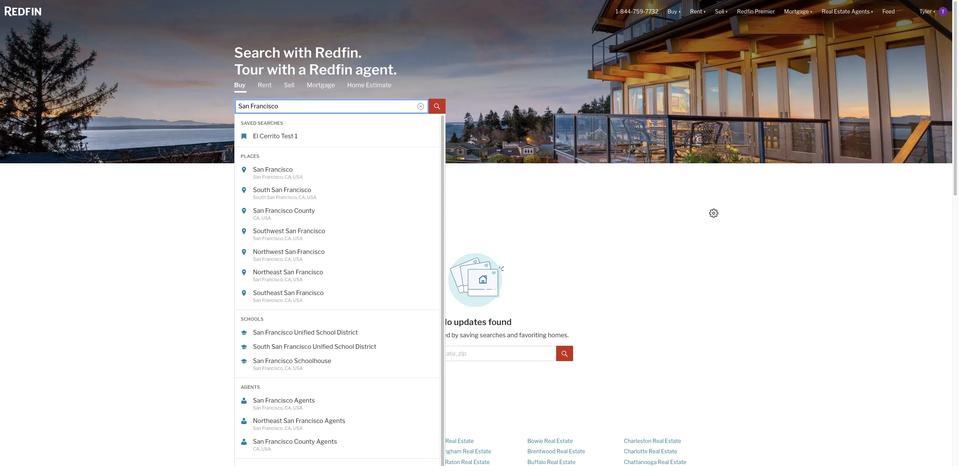 Task type: describe. For each thing, give the bounding box(es) containing it.
ca, inside san francisco schoolhouse san francisco, ca, usa
[[285, 365, 292, 371]]

francisco inside south san francisco south san francisco, ca, usa
[[284, 186, 311, 194]]

search for search with redfin. tour with a redfin agent.
[[234, 44, 281, 61]]

bend
[[431, 438, 444, 444]]

southwest
[[253, 228, 284, 235]]

estate for chattanooga real estate
[[671, 459, 687, 465]]

buy for buy ▾
[[668, 8, 678, 15]]

tab list containing buy
[[234, 81, 446, 466]]

buy ▾ button
[[668, 0, 681, 23]]

charleston real estate link
[[624, 438, 682, 444]]

san francisco san francisco, ca, usa
[[253, 166, 303, 180]]

southwest san francisco link
[[253, 228, 416, 235]]

buffalo real estate
[[528, 459, 576, 465]]

agents inside northeast san francisco agents san francisco, ca, usa
[[325, 417, 346, 425]]

redfin inside search with redfin. tour with a redfin agent.
[[309, 61, 353, 78]]

rent ▾ button
[[691, 0, 706, 23]]

francisco down 'san francisco unified school district' on the left bottom
[[284, 343, 311, 350]]

feed button
[[878, 0, 915, 23]]

charlotte real estate link
[[624, 448, 678, 455]]

▾ for tyler ▾
[[934, 8, 936, 15]]

san inside san francisco county agents ca, usa
[[253, 438, 264, 445]]

no updates found
[[441, 317, 512, 327]]

estate for alexandria real estate
[[278, 448, 295, 455]]

tyler ▾
[[920, 8, 936, 15]]

charlotte
[[624, 448, 648, 455]]

start
[[384, 332, 398, 339]]

northeast for northeast san francisco
[[253, 269, 282, 276]]

cerrito
[[260, 133, 280, 140]]

agents inside san francisco county agents ca, usa
[[316, 438, 337, 445]]

francisco, for san francisco schoolhouse
[[262, 365, 284, 371]]

clear input button
[[417, 104, 424, 111]]

real for charleston real estate
[[653, 438, 664, 444]]

schools
[[241, 316, 264, 322]]

ca, inside southeast san francisco san francisco, ca, usa
[[285, 297, 292, 303]]

real estate agents ▾ link
[[822, 0, 874, 23]]

▾ for sell ▾
[[726, 8, 728, 15]]

7732
[[646, 8, 659, 15]]

san francisco agents san francisco, ca, usa
[[253, 397, 315, 411]]

sell for sell
[[284, 81, 295, 89]]

francisco inside northwest san francisco san francisco, ca, usa
[[297, 248, 325, 255]]

san francisco schoolhouse link
[[253, 357, 416, 365]]

usa inside northwest san francisco san francisco, ca, usa
[[293, 256, 303, 262]]

aurora real estate
[[335, 438, 382, 444]]

1-844-759-7732 link
[[616, 8, 659, 15]]

northeast for northeast san francisco agents
[[253, 417, 282, 425]]

buy ▾ button
[[663, 0, 686, 23]]

group inside tab list
[[235, 459, 440, 466]]

sell link
[[284, 81, 295, 89]]

submit search image
[[434, 103, 440, 110]]

mortgage ▾
[[785, 8, 813, 15]]

chattanooga real estate link
[[624, 459, 687, 465]]

searches
[[480, 332, 506, 339]]

francisco, for northeast san francisco
[[262, 277, 284, 283]]

real for bend real estate
[[446, 438, 457, 444]]

usa inside san francisco schoolhouse san francisco, ca, usa
[[293, 365, 303, 371]]

albuquerque real estate link
[[238, 438, 300, 444]]

south for south san francisco unified school district
[[253, 343, 270, 350]]

saved
[[241, 120, 257, 126]]

charlotte real estate
[[624, 448, 678, 455]]

found
[[489, 317, 512, 327]]

City, Address, School, Agent, ZIP search field
[[234, 99, 429, 114]]

francisco inside san francisco schoolhouse san francisco, ca, usa
[[265, 357, 293, 365]]

759-
[[633, 8, 646, 15]]

sell ▾ button
[[716, 0, 728, 23]]

francisco, for southwest san francisco
[[262, 236, 284, 241]]

albuquerque
[[238, 438, 271, 444]]

southeast san francisco link
[[253, 289, 416, 297]]

aurora real estate link
[[335, 438, 382, 444]]

buy link
[[234, 81, 246, 92]]

albuquerque real estate
[[238, 438, 300, 444]]

home estimate link
[[347, 81, 392, 89]]

county for san francisco county agents
[[294, 438, 315, 445]]

san francisco county link
[[253, 207, 416, 215]]

search with redfin. tour with a redfin agent.
[[234, 44, 397, 78]]

brentwood real estate link
[[528, 448, 586, 455]]

estate inside dropdown button
[[835, 8, 851, 15]]

▾ for buy ▾
[[679, 8, 681, 15]]

ca, inside san francisco county agents ca, usa
[[253, 446, 261, 452]]

favoriting
[[519, 332, 547, 339]]

ca, inside 'san francisco county ca, usa'
[[253, 215, 261, 221]]

estate for albuquerque real estate
[[284, 438, 300, 444]]

real for bakersfield real estate
[[364, 459, 375, 465]]

francisco, for northwest san francisco
[[262, 256, 284, 262]]

▾ for rent ▾
[[704, 8, 706, 15]]

ca, inside northwest san francisco san francisco, ca, usa
[[285, 256, 292, 262]]

southeast san francisco san francisco, ca, usa
[[253, 289, 324, 303]]

building
[[399, 332, 422, 339]]

san francisco county ca, usa
[[253, 207, 315, 221]]

francisco inside southeast san francisco san francisco, ca, usa
[[296, 289, 324, 297]]

francisco inside northeast san francisco agents san francisco, ca, usa
[[296, 417, 323, 425]]

places
[[241, 153, 260, 159]]

aurora
[[335, 438, 352, 444]]

ca, inside northeast san francisco agents san francisco, ca, usa
[[285, 426, 292, 431]]

0 vertical spatial unified
[[294, 329, 315, 336]]

south san francisco unified school district
[[253, 343, 377, 350]]

rent ▾ button
[[686, 0, 711, 23]]

ca, inside san francisco agents san francisco, ca, usa
[[285, 405, 292, 411]]

usa inside south san francisco south san francisco, ca, usa
[[307, 195, 317, 200]]

rent ▾
[[691, 8, 706, 15]]

northwest san francisco san francisco, ca, usa
[[253, 248, 325, 262]]

real estate agents ▾ button
[[818, 0, 878, 23]]

francisco, inside northeast san francisco agents san francisco, ca, usa
[[262, 426, 284, 431]]

northeast san francisco agents link
[[253, 417, 416, 425]]

feed
[[437, 332, 451, 339]]

real for buffalo real estate
[[547, 459, 558, 465]]

estate for buffalo real estate
[[560, 459, 576, 465]]

0 vertical spatial district
[[337, 329, 358, 336]]

real for chattanooga real estate
[[658, 459, 669, 465]]

a
[[299, 61, 306, 78]]

bend real estate
[[431, 438, 474, 444]]

mortgage for mortgage
[[307, 81, 335, 89]]

francisco inside 'san francisco san francisco, ca, usa'
[[265, 166, 293, 173]]

redfin.
[[315, 44, 362, 61]]

feed inside button
[[883, 8, 895, 15]]

real for bowie real estate
[[545, 438, 556, 444]]

san francisco unified school district
[[253, 329, 358, 336]]

bowie real estate link
[[528, 438, 573, 444]]

homes.
[[548, 332, 569, 339]]

usa inside southeast san francisco san francisco, ca, usa
[[293, 297, 303, 303]]

anchorage real estate
[[238, 459, 296, 465]]

charleston real estate
[[624, 438, 682, 444]]

francisco, for southeast san francisco
[[262, 297, 284, 303]]

estate for aurora real estate
[[365, 438, 382, 444]]

chattanooga real estate
[[624, 459, 687, 465]]

1 vertical spatial by
[[291, 423, 298, 431]]

estate for charleston real estate
[[665, 438, 682, 444]]

agents up san francisco agents san francisco, ca, usa
[[241, 384, 260, 390]]

southwest san francisco san francisco, ca, usa
[[253, 228, 325, 241]]

estate for bowie real estate
[[557, 438, 573, 444]]

redfin premier
[[738, 8, 775, 15]]

tour
[[234, 61, 264, 78]]

1 vertical spatial school
[[335, 343, 354, 350]]

usa inside 'san francisco county ca, usa'
[[262, 215, 271, 221]]

francisco up san francisco schoolhouse san francisco, ca, usa
[[265, 329, 293, 336]]

buy for buy
[[234, 81, 246, 89]]

bowie
[[528, 438, 543, 444]]

el
[[253, 133, 258, 140]]

1
[[295, 133, 298, 140]]



Task type: locate. For each thing, give the bounding box(es) containing it.
estate for bakersfield real estate
[[377, 459, 393, 465]]

▾ left feed button
[[871, 8, 874, 15]]

ca, inside northeast san francisco san francisco, ca, usa
[[285, 277, 292, 283]]

francisco, for san francisco agents
[[262, 405, 284, 411]]

mortgage right premier
[[785, 8, 809, 15]]

by
[[452, 332, 459, 339], [291, 423, 298, 431]]

▾ right tyler
[[934, 8, 936, 15]]

search for search for homes by city
[[238, 423, 259, 431]]

alexandria
[[238, 448, 265, 455]]

0 vertical spatial county
[[294, 207, 315, 214]]

agents inside san francisco agents san francisco, ca, usa
[[294, 397, 315, 404]]

1 horizontal spatial mortgage
[[785, 8, 809, 15]]

south down 'san francisco san francisco, ca, usa'
[[253, 186, 270, 194]]

1 horizontal spatial redfin
[[738, 8, 754, 15]]

mortgage
[[785, 8, 809, 15], [307, 81, 335, 89]]

francisco inside southwest san francisco san francisco, ca, usa
[[298, 228, 325, 235]]

1 vertical spatial district
[[356, 343, 377, 350]]

estate for charlotte real estate
[[661, 448, 678, 455]]

francisco, up 'san francisco county ca, usa'
[[276, 195, 298, 200]]

3 ▾ from the left
[[726, 8, 728, 15]]

francisco, up search for homes by city
[[262, 405, 284, 411]]

northeast up southeast
[[253, 269, 282, 276]]

agents down san francisco agents link
[[325, 417, 346, 425]]

sell ▾
[[716, 8, 728, 15]]

real for birmingham real estate
[[463, 448, 474, 455]]

county inside san francisco county agents ca, usa
[[294, 438, 315, 445]]

agent.
[[356, 61, 397, 78]]

2 northeast from the top
[[253, 417, 282, 425]]

1 horizontal spatial buy
[[668, 8, 678, 15]]

estate
[[835, 8, 851, 15], [284, 438, 300, 444], [365, 438, 382, 444], [458, 438, 474, 444], [557, 438, 573, 444], [665, 438, 682, 444], [278, 448, 295, 455], [475, 448, 492, 455], [569, 448, 586, 455], [661, 448, 678, 455], [279, 459, 296, 465], [377, 459, 393, 465], [474, 459, 490, 465], [560, 459, 576, 465], [671, 459, 687, 465]]

unified
[[294, 329, 315, 336], [313, 343, 333, 350]]

alexandria real estate
[[238, 448, 295, 455]]

user photo image
[[939, 7, 948, 16]]

updates
[[454, 317, 487, 327]]

san francisco county agents link
[[253, 438, 416, 446]]

tab list
[[234, 81, 446, 466]]

south down schools
[[253, 343, 270, 350]]

school
[[316, 329, 336, 336], [335, 343, 354, 350]]

ca, up northeast san francisco san francisco, ca, usa
[[285, 256, 292, 262]]

ca,
[[285, 174, 292, 180], [299, 195, 306, 200], [253, 215, 261, 221], [285, 236, 292, 241], [285, 256, 292, 262], [285, 277, 292, 283], [285, 297, 292, 303], [285, 365, 292, 371], [285, 405, 292, 411], [285, 426, 292, 431], [253, 446, 261, 452]]

francisco down 'san francisco san francisco, ca, usa'
[[284, 186, 311, 194]]

usa inside southwest san francisco san francisco, ca, usa
[[293, 236, 303, 241]]

0 horizontal spatial rent
[[258, 81, 272, 89]]

buy right 7732 on the right of the page
[[668, 8, 678, 15]]

submit search image
[[562, 351, 568, 357]]

mortgage inside tab list
[[307, 81, 335, 89]]

group
[[235, 459, 440, 466]]

and
[[507, 332, 518, 339]]

0 horizontal spatial mortgage
[[307, 81, 335, 89]]

rent inside dropdown button
[[691, 8, 703, 15]]

1 vertical spatial unified
[[313, 343, 333, 350]]

real up boca raton real estate link
[[463, 448, 474, 455]]

no
[[441, 317, 452, 327]]

ca, left city
[[285, 426, 292, 431]]

1 ▾ from the left
[[679, 8, 681, 15]]

1 south from the top
[[253, 186, 270, 194]]

1 vertical spatial northeast
[[253, 417, 282, 425]]

francisco, inside san francisco agents san francisco, ca, usa
[[262, 405, 284, 411]]

search input image
[[417, 103, 424, 110]]

feed left tyler
[[883, 8, 895, 15]]

real right mortgage ▾
[[822, 8, 833, 15]]

usa down northeast san francisco san francisco, ca, usa
[[293, 297, 303, 303]]

usa up southwest at the left
[[262, 215, 271, 221]]

usa up san francisco county agents ca, usa
[[293, 426, 303, 431]]

0 vertical spatial buy
[[668, 8, 678, 15]]

francisco, inside southwest san francisco san francisco, ca, usa
[[262, 236, 284, 241]]

redfin left premier
[[738, 8, 754, 15]]

estate for brentwood real estate
[[569, 448, 586, 455]]

francisco down southwest san francisco san francisco, ca, usa on the left
[[297, 248, 325, 255]]

northeast san francisco link
[[253, 269, 416, 276]]

south san francisco link
[[253, 186, 416, 194]]

usa up northeast san francisco agents san francisco, ca, usa
[[293, 405, 303, 411]]

county down south san francisco south san francisco, ca, usa
[[294, 207, 315, 214]]

0 vertical spatial mortgage
[[785, 8, 809, 15]]

2 county from the top
[[294, 438, 315, 445]]

1 vertical spatial buy
[[234, 81, 246, 89]]

usa up northwest san francisco san francisco, ca, usa
[[293, 236, 303, 241]]

francisco inside 'san francisco county ca, usa'
[[265, 207, 293, 214]]

buffalo real estate link
[[528, 459, 576, 465]]

ca, up southeast san francisco san francisco, ca, usa
[[285, 277, 292, 283]]

real up buffalo real estate
[[557, 448, 568, 455]]

san francisco schoolhouse san francisco, ca, usa
[[253, 357, 332, 371]]

by right feed
[[452, 332, 459, 339]]

san inside 'san francisco county ca, usa'
[[253, 207, 264, 214]]

tyler
[[920, 8, 932, 15]]

ca, down the albuquerque
[[253, 446, 261, 452]]

1 vertical spatial mortgage
[[307, 81, 335, 89]]

francisco, inside southeast san francisco san francisco, ca, usa
[[262, 297, 284, 303]]

mortgage inside dropdown button
[[785, 8, 809, 15]]

sell inside dropdown button
[[716, 8, 725, 15]]

boca
[[431, 459, 444, 465]]

bowie real estate
[[528, 438, 573, 444]]

ca, up southwest at the left
[[253, 215, 261, 221]]

▾ left rent ▾
[[679, 8, 681, 15]]

2 south from the top
[[253, 195, 266, 200]]

1 horizontal spatial by
[[452, 332, 459, 339]]

searches
[[258, 120, 283, 126]]

2 ▾ from the left
[[704, 8, 706, 15]]

estate for anchorage real estate
[[279, 459, 296, 465]]

0 vertical spatial south
[[253, 186, 270, 194]]

francisco, inside 'san francisco san francisco, ca, usa'
[[262, 174, 284, 180]]

search
[[234, 44, 281, 61], [238, 423, 259, 431]]

real for alexandria real estate
[[266, 448, 277, 455]]

sell right "rent" link
[[284, 81, 295, 89]]

school up san francisco schoolhouse link
[[335, 343, 354, 350]]

▾ left sell ▾
[[704, 8, 706, 15]]

0 horizontal spatial buy
[[234, 81, 246, 89]]

county down city
[[294, 438, 315, 445]]

your
[[423, 332, 436, 339]]

by left city
[[291, 423, 298, 431]]

northeast san francisco agents san francisco, ca, usa
[[253, 417, 346, 431]]

1 vertical spatial redfin
[[309, 61, 353, 78]]

0 vertical spatial by
[[452, 332, 459, 339]]

agents left feed button
[[852, 8, 870, 15]]

northwest
[[253, 248, 284, 255]]

county inside 'san francisco county ca, usa'
[[294, 207, 315, 214]]

raton
[[445, 459, 460, 465]]

buy down tour in the left top of the page
[[234, 81, 246, 89]]

northeast inside northeast san francisco san francisco, ca, usa
[[253, 269, 282, 276]]

buy inside buy ▾ dropdown button
[[668, 8, 678, 15]]

1 horizontal spatial feed
[[883, 8, 895, 15]]

francisco, up san francisco agents san francisco, ca, usa
[[262, 365, 284, 371]]

real inside dropdown button
[[822, 8, 833, 15]]

sell for sell ▾
[[716, 8, 725, 15]]

real down birmingham real estate
[[461, 459, 473, 465]]

1 horizontal spatial sell
[[716, 8, 725, 15]]

real down brentwood real estate link
[[547, 459, 558, 465]]

1 vertical spatial sell
[[284, 81, 295, 89]]

usa up south san francisco south san francisco, ca, usa
[[293, 174, 303, 180]]

mortgage ▾ button
[[780, 0, 818, 23]]

home
[[347, 81, 365, 89]]

francisco, down southwest at the left
[[262, 236, 284, 241]]

1-
[[616, 8, 621, 15]]

san francisco agents link
[[253, 397, 416, 405]]

real estate agents ▾
[[822, 8, 874, 15]]

real down albuquerque real estate
[[266, 448, 277, 455]]

usa up northeast san francisco san francisco, ca, usa
[[293, 256, 303, 262]]

real down "homes"
[[272, 438, 283, 444]]

search inside search with redfin. tour with a redfin agent.
[[234, 44, 281, 61]]

chattanooga
[[624, 459, 657, 465]]

agents up northeast san francisco agents san francisco, ca, usa
[[294, 397, 315, 404]]

ca, down south san francisco unified school district
[[285, 365, 292, 371]]

0 vertical spatial school
[[316, 329, 336, 336]]

ca, inside south san francisco south san francisco, ca, usa
[[299, 195, 306, 200]]

southeast
[[253, 289, 283, 297]]

usa inside san francisco county agents ca, usa
[[262, 446, 271, 452]]

south for south san francisco south san francisco, ca, usa
[[253, 186, 270, 194]]

with
[[283, 44, 312, 61], [267, 61, 296, 78]]

estate for bend real estate
[[458, 438, 474, 444]]

el cerrito test 1
[[253, 133, 298, 140]]

real right bakersfield
[[364, 459, 375, 465]]

south san francisco south san francisco, ca, usa
[[253, 186, 317, 200]]

5 ▾ from the left
[[871, 8, 874, 15]]

buy inside tab list
[[234, 81, 246, 89]]

real for albuquerque real estate
[[272, 438, 283, 444]]

real down charlotte real estate link
[[658, 459, 669, 465]]

real for anchorage real estate
[[267, 459, 278, 465]]

rent for rent ▾
[[691, 8, 703, 15]]

3 south from the top
[[253, 343, 270, 350]]

search up "rent" link
[[234, 44, 281, 61]]

saved searches
[[241, 120, 283, 126]]

usa inside san francisco agents san francisco, ca, usa
[[293, 405, 303, 411]]

0 horizontal spatial redfin
[[309, 61, 353, 78]]

redfin premier button
[[733, 0, 780, 23]]

san francisco unified school district link
[[235, 326, 440, 340], [253, 329, 416, 337]]

usa inside 'san francisco san francisco, ca, usa'
[[293, 174, 303, 180]]

rent for rent
[[258, 81, 272, 89]]

▾ inside dropdown button
[[871, 8, 874, 15]]

ca, inside 'san francisco san francisco, ca, usa'
[[285, 174, 292, 180]]

1 county from the top
[[294, 207, 315, 214]]

northwest san francisco link
[[253, 248, 416, 256]]

buy ▾
[[668, 8, 681, 15]]

real
[[822, 8, 833, 15], [272, 438, 283, 444], [353, 438, 364, 444], [446, 438, 457, 444], [545, 438, 556, 444], [653, 438, 664, 444], [266, 448, 277, 455], [463, 448, 474, 455], [557, 448, 568, 455], [649, 448, 660, 455], [267, 459, 278, 465], [364, 459, 375, 465], [461, 459, 473, 465], [547, 459, 558, 465], [658, 459, 669, 465]]

francisco, up southeast
[[262, 277, 284, 283]]

0 vertical spatial redfin
[[738, 8, 754, 15]]

▾ right rent ▾
[[726, 8, 728, 15]]

francisco down san francisco county link
[[298, 228, 325, 235]]

real up "chattanooga real estate"
[[649, 448, 660, 455]]

sell
[[716, 8, 725, 15], [284, 81, 295, 89]]

ca, down northeast san francisco san francisco, ca, usa
[[285, 297, 292, 303]]

san francisco county agents ca, usa
[[253, 438, 337, 452]]

start building your feed by saving searches and favoriting homes.
[[384, 332, 569, 339]]

1 vertical spatial county
[[294, 438, 315, 445]]

1 northeast from the top
[[253, 269, 282, 276]]

redfin
[[738, 8, 754, 15], [309, 61, 353, 78]]

rent right buy ▾
[[691, 8, 703, 15]]

mortgage for mortgage ▾
[[785, 8, 809, 15]]

ca, up 'san francisco county ca, usa'
[[299, 195, 306, 200]]

0 horizontal spatial by
[[291, 423, 298, 431]]

francisco, inside northeast san francisco san francisco, ca, usa
[[262, 277, 284, 283]]

mortgage up city, address, school, agent, zip search field
[[307, 81, 335, 89]]

francisco, inside northwest san francisco san francisco, ca, usa
[[262, 256, 284, 262]]

francisco down south san francisco south san francisco, ca, usa
[[265, 207, 293, 214]]

northeast
[[253, 269, 282, 276], [253, 417, 282, 425]]

county for san francisco county
[[294, 207, 315, 214]]

usa inside northeast san francisco san francisco, ca, usa
[[293, 277, 303, 283]]

northeast inside northeast san francisco agents san francisco, ca, usa
[[253, 417, 282, 425]]

francisco down northeast san francisco san francisco, ca, usa
[[296, 289, 324, 297]]

south up 'san francisco county ca, usa'
[[253, 195, 266, 200]]

search up the albuquerque
[[238, 423, 259, 431]]

francisco, up south san francisco south san francisco, ca, usa
[[262, 174, 284, 180]]

1 vertical spatial feed
[[234, 187, 259, 200]]

district
[[337, 329, 358, 336], [356, 343, 377, 350]]

▾ for mortgage ▾
[[811, 8, 813, 15]]

francisco, inside san francisco schoolhouse san francisco, ca, usa
[[262, 365, 284, 371]]

boca raton real estate
[[431, 459, 490, 465]]

1 vertical spatial search
[[238, 423, 259, 431]]

buy
[[668, 8, 678, 15], [234, 81, 246, 89]]

▾
[[679, 8, 681, 15], [704, 8, 706, 15], [726, 8, 728, 15], [811, 8, 813, 15], [871, 8, 874, 15], [934, 8, 936, 15]]

0 vertical spatial rent
[[691, 8, 703, 15]]

francisco inside san francisco county agents ca, usa
[[265, 438, 293, 445]]

0 vertical spatial northeast
[[253, 269, 282, 276]]

francisco inside san francisco agents san francisco, ca, usa
[[265, 397, 293, 404]]

real right aurora
[[353, 438, 364, 444]]

northeast san francisco san francisco, ca, usa
[[253, 269, 323, 283]]

real for charlotte real estate
[[649, 448, 660, 455]]

homes
[[270, 423, 290, 431]]

brentwood real estate
[[528, 448, 586, 455]]

2 vertical spatial south
[[253, 343, 270, 350]]

estate for birmingham real estate
[[475, 448, 492, 455]]

unified up south san francisco unified school district
[[294, 329, 315, 336]]

real for brentwood real estate
[[557, 448, 568, 455]]

francisco, down southeast
[[262, 297, 284, 303]]

0 vertical spatial feed
[[883, 8, 895, 15]]

1 vertical spatial south
[[253, 195, 266, 200]]

ca, up south san francisco south san francisco, ca, usa
[[285, 174, 292, 180]]

usa down south san francisco link
[[307, 195, 317, 200]]

rent
[[691, 8, 703, 15], [258, 81, 272, 89]]

6 ▾ from the left
[[934, 8, 936, 15]]

redfin up mortgage link
[[309, 61, 353, 78]]

feed down places
[[234, 187, 259, 200]]

usa down albuquerque real estate
[[262, 446, 271, 452]]

0 horizontal spatial feed
[[234, 187, 259, 200]]

real up brentwood real estate link
[[545, 438, 556, 444]]

school up south san francisco unified school district
[[316, 329, 336, 336]]

0 horizontal spatial sell
[[284, 81, 295, 89]]

city
[[299, 423, 310, 431]]

real up birmingham
[[446, 438, 457, 444]]

francisco up san francisco county agents ca, usa
[[296, 417, 323, 425]]

rent link
[[258, 81, 272, 89]]

1 vertical spatial rent
[[258, 81, 272, 89]]

sell ▾ button
[[711, 0, 733, 23]]

francisco inside northeast san francisco san francisco, ca, usa
[[296, 269, 323, 276]]

▾ left real estate agents ▾
[[811, 8, 813, 15]]

usa up southeast san francisco san francisco, ca, usa
[[293, 277, 303, 283]]

real for aurora real estate
[[353, 438, 364, 444]]

francisco up south san francisco south san francisco, ca, usa
[[265, 166, 293, 173]]

francisco up "homes"
[[265, 397, 293, 404]]

ca, up northwest san francisco san francisco, ca, usa
[[285, 236, 292, 241]]

real down alexandria real estate link
[[267, 459, 278, 465]]

francisco, down northwest at the bottom left
[[262, 256, 284, 262]]

saving
[[460, 332, 479, 339]]

usa inside northeast san francisco agents san francisco, ca, usa
[[293, 426, 303, 431]]

real up charlotte real estate link
[[653, 438, 664, 444]]

ca, up northeast san francisco agents san francisco, ca, usa
[[285, 405, 292, 411]]

redfin inside button
[[738, 8, 754, 15]]

francisco left 'schoolhouse'
[[265, 357, 293, 365]]

Street address, city, state, zip search field
[[380, 346, 556, 361]]

ca, inside southwest san francisco san francisco, ca, usa
[[285, 236, 292, 241]]

unified up 'schoolhouse'
[[313, 343, 333, 350]]

northeast up albuquerque real estate link
[[253, 417, 282, 425]]

0 vertical spatial search
[[234, 44, 281, 61]]

sell right rent ▾
[[716, 8, 725, 15]]

0 vertical spatial sell
[[716, 8, 725, 15]]

francisco down "homes"
[[265, 438, 293, 445]]

bakersfield real estate
[[335, 459, 393, 465]]

san
[[253, 166, 264, 173], [253, 174, 261, 180], [272, 186, 283, 194], [267, 195, 275, 200], [253, 207, 264, 214], [286, 228, 297, 235], [253, 236, 261, 241], [285, 248, 296, 255], [253, 256, 261, 262], [284, 269, 294, 276], [253, 277, 261, 283], [284, 289, 295, 297], [253, 297, 261, 303], [253, 329, 264, 336], [272, 343, 283, 350], [253, 357, 264, 365], [253, 365, 261, 371], [253, 397, 264, 404], [253, 405, 261, 411], [284, 417, 294, 425], [253, 426, 261, 431], [253, 438, 264, 445]]

1 horizontal spatial rent
[[691, 8, 703, 15]]

agents inside dropdown button
[[852, 8, 870, 15]]

francisco, up albuquerque real estate link
[[262, 426, 284, 431]]

search for homes by city
[[238, 423, 310, 431]]

usa down 'schoolhouse'
[[293, 365, 303, 371]]

county
[[294, 207, 315, 214], [294, 438, 315, 445]]

francisco down northwest san francisco san francisco, ca, usa
[[296, 269, 323, 276]]

agents down northeast san francisco agents link
[[316, 438, 337, 445]]

4 ▾ from the left
[[811, 8, 813, 15]]

rent down tour in the left top of the page
[[258, 81, 272, 89]]

francisco, inside south san francisco south san francisco, ca, usa
[[276, 195, 298, 200]]



Task type: vqa. For each thing, say whether or not it's contained in the screenshot.
second
no



